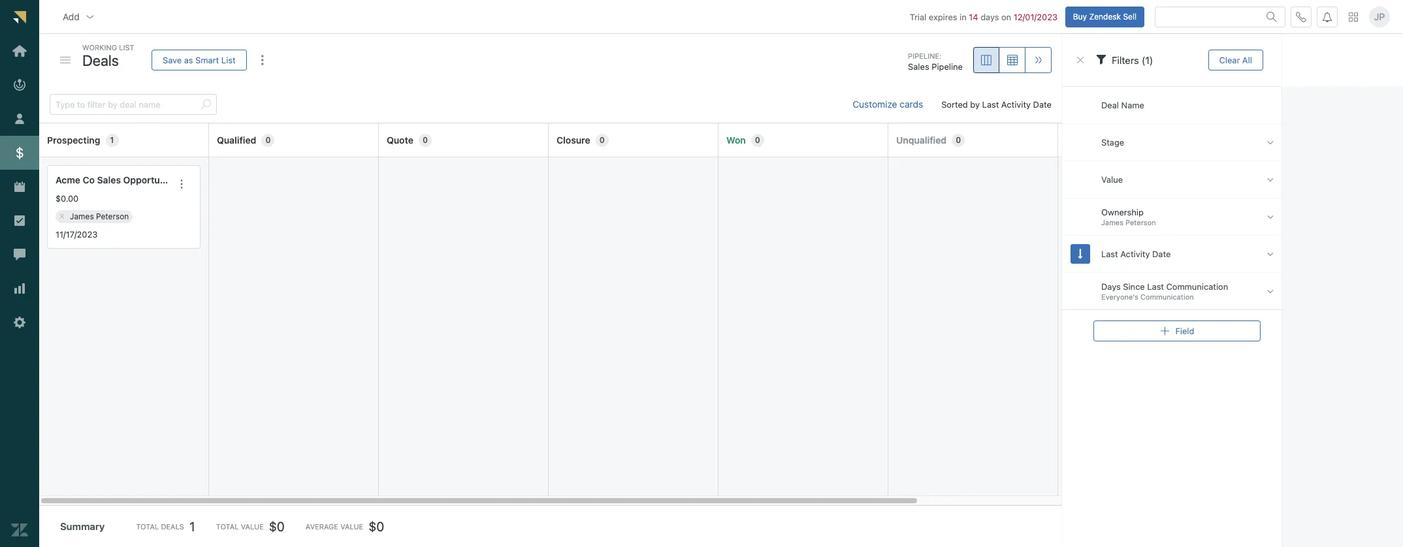 Task type: vqa. For each thing, say whether or not it's contained in the screenshot.
Tags
no



Task type: locate. For each thing, give the bounding box(es) containing it.
0 vertical spatial angle down image
[[1267, 211, 1274, 222]]

Type to filter by deal name field
[[56, 95, 195, 114]]

sales down pipeline:
[[908, 62, 930, 72]]

on
[[1002, 11, 1012, 22]]

$0 for total value $0
[[269, 519, 285, 534]]

1 horizontal spatial sales
[[908, 62, 930, 72]]

0 vertical spatial communication
[[1167, 282, 1229, 292]]

communication up the field
[[1167, 282, 1229, 292]]

communication
[[1167, 282, 1229, 292], [1141, 293, 1194, 301]]

buy zendesk sell button
[[1066, 6, 1145, 27]]

total deals 1
[[136, 519, 195, 534]]

value inside total value $0
[[241, 523, 264, 531]]

0 vertical spatial deals
[[82, 51, 119, 69]]

average value $0
[[306, 519, 384, 534]]

zendesk products image
[[1349, 12, 1358, 21]]

1 vertical spatial angle down image
[[1267, 249, 1274, 260]]

0 vertical spatial angle down image
[[1267, 137, 1274, 148]]

last for by
[[983, 99, 999, 110]]

1 horizontal spatial activity
[[1121, 249, 1150, 259]]

total inside total value $0
[[216, 523, 239, 531]]

2 $0 from the left
[[369, 519, 384, 534]]

1 horizontal spatial total
[[216, 523, 239, 531]]

0 right quote
[[423, 135, 428, 145]]

list right smart
[[221, 55, 236, 65]]

0 vertical spatial activity
[[1002, 99, 1031, 110]]

peterson down the ownership
[[1126, 218, 1156, 227]]

12/01/2023
[[1014, 11, 1058, 22]]

3 0 from the left
[[600, 135, 605, 145]]

1 angle down image from the top
[[1267, 137, 1274, 148]]

clear
[[1220, 55, 1240, 65]]

0 right "closure"
[[600, 135, 605, 145]]

last right long arrow down image on the right of page
[[1102, 249, 1118, 259]]

james
[[70, 211, 94, 221], [1102, 218, 1124, 227]]

value
[[1102, 174, 1123, 185]]

total right total deals 1
[[216, 523, 239, 531]]

2 0 from the left
[[423, 135, 428, 145]]

0 right won
[[755, 135, 760, 145]]

1 horizontal spatial last
[[1102, 249, 1118, 259]]

zendesk image
[[11, 522, 28, 539]]

date
[[1033, 99, 1052, 110], [1153, 249, 1171, 259]]

won
[[727, 134, 746, 145]]

cancel image
[[1076, 55, 1086, 65]]

james inside the ownership james peterson
[[1102, 218, 1124, 227]]

0 horizontal spatial last
[[983, 99, 999, 110]]

filters
[[1112, 54, 1139, 66]]

everyone's
[[1102, 293, 1139, 301]]

buy zendesk sell
[[1073, 11, 1137, 21]]

value inside average value $0
[[340, 523, 363, 531]]

0 horizontal spatial peterson
[[96, 211, 129, 221]]

deals
[[82, 51, 119, 69], [161, 523, 184, 531]]

field
[[1176, 326, 1195, 336]]

0 down sorted
[[956, 135, 961, 145]]

0 horizontal spatial 1
[[110, 135, 114, 145]]

peterson down acme co sales opportunity link
[[96, 211, 129, 221]]

prospecting
[[47, 134, 100, 145]]

0 horizontal spatial value
[[241, 523, 264, 531]]

stage
[[1102, 137, 1125, 147]]

2 vertical spatial last
[[1148, 282, 1164, 292]]

0 vertical spatial 1
[[110, 135, 114, 145]]

zendesk
[[1090, 11, 1121, 21]]

ownership
[[1102, 207, 1144, 218]]

deal name
[[1102, 100, 1145, 110]]

sales right co
[[97, 175, 121, 186]]

1 horizontal spatial value
[[340, 523, 363, 531]]

list
[[119, 43, 134, 52], [221, 55, 236, 65]]

james down the ownership
[[1102, 218, 1124, 227]]

total inside total deals 1
[[136, 523, 159, 531]]

last right since
[[1148, 282, 1164, 292]]

sorted by last activity date
[[942, 99, 1052, 110]]

0 horizontal spatial james
[[70, 211, 94, 221]]

co
[[83, 175, 95, 186]]

total right summary
[[136, 523, 159, 531]]

1 value from the left
[[241, 523, 264, 531]]

handler image
[[60, 57, 71, 63]]

customize
[[853, 99, 898, 110]]

peterson
[[96, 211, 129, 221], [1126, 218, 1156, 227]]

smart
[[195, 55, 219, 65]]

0 horizontal spatial date
[[1033, 99, 1052, 110]]

communication up add icon on the right bottom of the page
[[1141, 293, 1194, 301]]

name
[[1122, 100, 1145, 110]]

calls image
[[1296, 11, 1307, 22]]

1 horizontal spatial peterson
[[1126, 218, 1156, 227]]

2 horizontal spatial last
[[1148, 282, 1164, 292]]

0 right qualified
[[266, 135, 271, 145]]

1 0 from the left
[[266, 135, 271, 145]]

bell image
[[1323, 11, 1333, 22]]

clear all button
[[1209, 50, 1264, 71]]

james up 11/17/2023
[[70, 211, 94, 221]]

0 for won
[[755, 135, 760, 145]]

pipeline: sales pipeline
[[908, 51, 963, 72]]

1 down type to filter by deal name 'field'
[[110, 135, 114, 145]]

1 vertical spatial list
[[221, 55, 236, 65]]

last
[[983, 99, 999, 110], [1102, 249, 1118, 259], [1148, 282, 1164, 292]]

pipeline
[[932, 62, 963, 72]]

1 vertical spatial activity
[[1121, 249, 1150, 259]]

$0
[[269, 519, 285, 534], [369, 519, 384, 534]]

1 left total value $0
[[189, 519, 195, 534]]

value for average value $0
[[340, 523, 363, 531]]

1 horizontal spatial list
[[221, 55, 236, 65]]

2 total from the left
[[216, 523, 239, 531]]

1 $0 from the left
[[269, 519, 285, 534]]

0 horizontal spatial deals
[[82, 51, 119, 69]]

0 horizontal spatial total
[[136, 523, 159, 531]]

4 0 from the left
[[755, 135, 760, 145]]

trial
[[910, 11, 927, 22]]

$0 right average in the bottom left of the page
[[369, 519, 384, 534]]

deals inside working list deals
[[82, 51, 119, 69]]

1
[[110, 135, 114, 145], [189, 519, 195, 534]]

0 horizontal spatial $0
[[269, 519, 285, 534]]

angle down image
[[1267, 211, 1274, 222], [1267, 249, 1274, 260]]

add image
[[1160, 326, 1171, 337]]

working
[[82, 43, 117, 52]]

11/17/2023
[[56, 229, 98, 240]]

1 vertical spatial 1
[[189, 519, 195, 534]]

1 vertical spatial angle down image
[[1267, 174, 1274, 185]]

list inside "button"
[[221, 55, 236, 65]]

0 vertical spatial last
[[983, 99, 999, 110]]

angle down image for stage
[[1267, 137, 1274, 148]]

clear all
[[1220, 55, 1253, 65]]

5 0 from the left
[[956, 135, 961, 145]]

jp button
[[1370, 6, 1391, 27]]

1 vertical spatial deals
[[161, 523, 184, 531]]

as
[[184, 55, 193, 65]]

buy
[[1073, 11, 1087, 21]]

list right working on the top left of the page
[[119, 43, 134, 52]]

1 vertical spatial sales
[[97, 175, 121, 186]]

last right by
[[983, 99, 999, 110]]

1 vertical spatial date
[[1153, 249, 1171, 259]]

activity right by
[[1002, 99, 1031, 110]]

sales
[[908, 62, 930, 72], [97, 175, 121, 186]]

2 value from the left
[[340, 523, 363, 531]]

0
[[266, 135, 271, 145], [423, 135, 428, 145], [600, 135, 605, 145], [755, 135, 760, 145], [956, 135, 961, 145]]

customize cards
[[853, 99, 923, 110]]

value for total value $0
[[241, 523, 264, 531]]

1 horizontal spatial deals
[[161, 523, 184, 531]]

1 horizontal spatial james
[[1102, 218, 1124, 227]]

value
[[241, 523, 264, 531], [340, 523, 363, 531]]

angle down image
[[1267, 137, 1274, 148], [1267, 174, 1274, 185], [1267, 286, 1274, 297]]

total
[[136, 523, 159, 531], [216, 523, 239, 531]]

$0 left average in the bottom left of the page
[[269, 519, 285, 534]]

last inside days since last communication everyone's communication
[[1148, 282, 1164, 292]]

0 vertical spatial sales
[[908, 62, 930, 72]]

activity up since
[[1121, 249, 1150, 259]]

0 vertical spatial list
[[119, 43, 134, 52]]

activity
[[1002, 99, 1031, 110], [1121, 249, 1150, 259]]

$0.00
[[56, 193, 79, 204]]

summary
[[60, 521, 105, 533]]

expires
[[929, 11, 958, 22]]

1 horizontal spatial $0
[[369, 519, 384, 534]]

2 angle down image from the top
[[1267, 174, 1274, 185]]

1 total from the left
[[136, 523, 159, 531]]

2 vertical spatial angle down image
[[1267, 286, 1274, 297]]

0 horizontal spatial list
[[119, 43, 134, 52]]



Task type: describe. For each thing, give the bounding box(es) containing it.
0 for qualified
[[266, 135, 271, 145]]

overflow vertical fill image
[[257, 55, 268, 65]]

last for since
[[1148, 282, 1164, 292]]

deal
[[1102, 100, 1119, 110]]

0 vertical spatial date
[[1033, 99, 1052, 110]]

by
[[971, 99, 980, 110]]

save
[[163, 55, 182, 65]]

quote
[[387, 134, 414, 145]]

1 horizontal spatial date
[[1153, 249, 1171, 259]]

2 angle down image from the top
[[1267, 249, 1274, 260]]

1 angle down image from the top
[[1267, 211, 1274, 222]]

1 vertical spatial last
[[1102, 249, 1118, 259]]

3 angle down image from the top
[[1267, 286, 1274, 297]]

filter fill image
[[1096, 54, 1107, 65]]

contacts image
[[59, 214, 65, 219]]

0 for unqualified
[[956, 135, 961, 145]]

sell
[[1124, 11, 1137, 21]]

list inside working list deals
[[119, 43, 134, 52]]

1 vertical spatial communication
[[1141, 293, 1194, 301]]

cards
[[900, 99, 923, 110]]

unqualified
[[897, 134, 947, 145]]

add button
[[52, 4, 106, 30]]

pipeline:
[[908, 51, 942, 60]]

acme
[[56, 175, 80, 186]]

in
[[960, 11, 967, 22]]

search image
[[201, 99, 211, 110]]

14
[[969, 11, 979, 22]]

$0 for average value $0
[[369, 519, 384, 534]]

customize cards button
[[842, 92, 934, 118]]

long arrow down image
[[1079, 249, 1083, 260]]

0 for quote
[[423, 135, 428, 145]]

peterson inside the ownership james peterson
[[1126, 218, 1156, 227]]

save as smart list button
[[152, 50, 247, 71]]

last activity date
[[1102, 249, 1171, 259]]

1 horizontal spatial 1
[[189, 519, 195, 534]]

0 horizontal spatial activity
[[1002, 99, 1031, 110]]

(1)
[[1142, 54, 1154, 66]]

0 horizontal spatial sales
[[97, 175, 121, 186]]

opportunity
[[123, 175, 177, 186]]

closure
[[557, 134, 591, 145]]

field button
[[1094, 321, 1261, 342]]

trial expires in 14 days on 12/01/2023
[[910, 11, 1058, 22]]

save as smart list
[[163, 55, 236, 65]]

acme co sales opportunity
[[56, 175, 177, 186]]

search image
[[1267, 11, 1277, 22]]

days since last communication everyone's communication
[[1102, 282, 1229, 301]]

days
[[981, 11, 999, 22]]

angle down image for value
[[1267, 174, 1274, 185]]

days
[[1102, 282, 1121, 292]]

acme co sales opportunity link
[[56, 174, 177, 188]]

jp
[[1375, 11, 1385, 22]]

ownership james peterson
[[1102, 207, 1156, 227]]

qualified
[[217, 134, 256, 145]]

deals inside total deals 1
[[161, 523, 184, 531]]

add
[[63, 11, 80, 22]]

all
[[1243, 55, 1253, 65]]

average
[[306, 523, 338, 531]]

sorted
[[942, 99, 968, 110]]

0 for closure
[[600, 135, 605, 145]]

total for 1
[[136, 523, 159, 531]]

since
[[1123, 282, 1145, 292]]

james peterson
[[70, 211, 129, 221]]

chevron down image
[[85, 11, 95, 22]]

sales inside pipeline: sales pipeline
[[908, 62, 930, 72]]

working list deals
[[82, 43, 134, 69]]

filters (1)
[[1112, 54, 1154, 66]]

total for $0
[[216, 523, 239, 531]]

total value $0
[[216, 519, 285, 534]]



